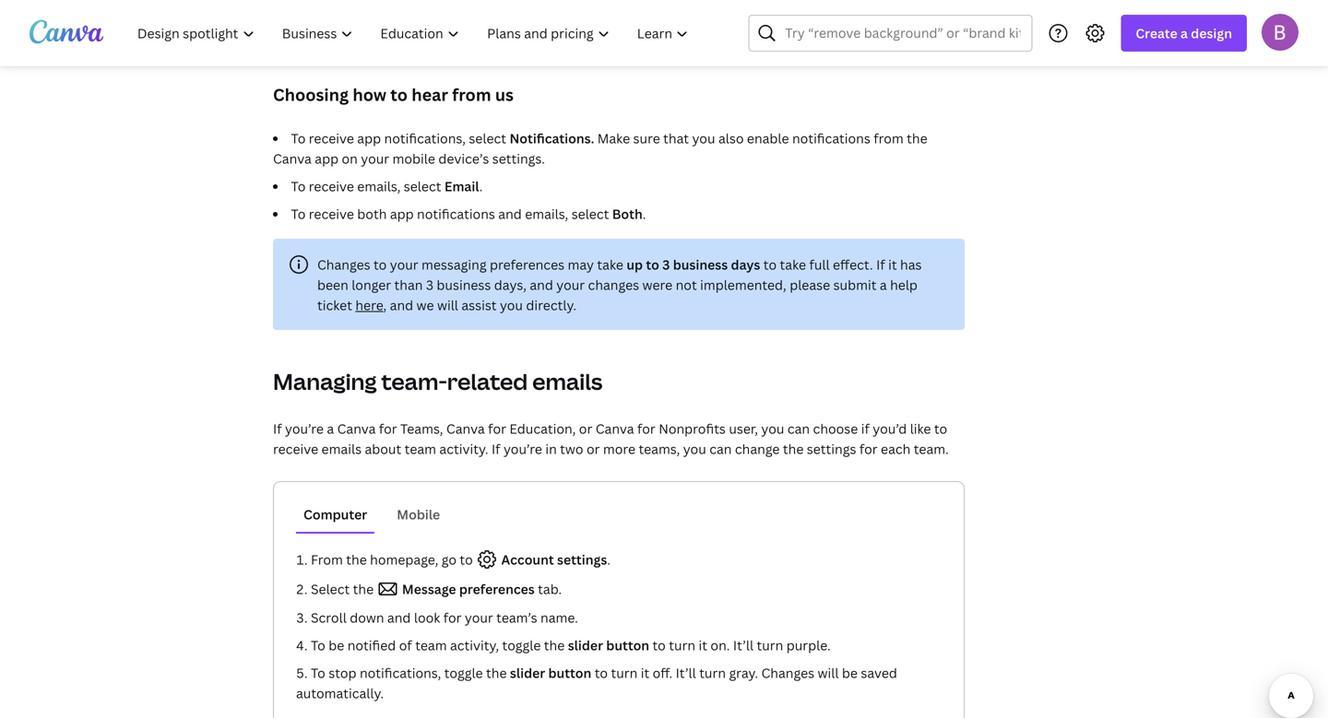 Task type: locate. For each thing, give the bounding box(es) containing it.
2 horizontal spatial .
[[643, 205, 646, 223]]

and
[[498, 205, 522, 223], [530, 276, 553, 294], [390, 297, 413, 314], [387, 609, 411, 627]]

your down may
[[556, 276, 585, 294]]

toggle down activity, at bottom left
[[444, 665, 483, 682]]

slider
[[568, 637, 603, 654], [510, 665, 545, 682]]

select up device's
[[469, 130, 506, 147]]

of
[[399, 637, 412, 654]]

. right account
[[607, 551, 611, 569]]

emails, up both
[[357, 178, 401, 195]]

app left on
[[315, 150, 339, 167]]

to right like
[[934, 420, 948, 438]]

or up two
[[579, 420, 592, 438]]

1 horizontal spatial emails
[[532, 367, 603, 397]]

canva left on
[[273, 150, 312, 167]]

0 horizontal spatial 3
[[426, 276, 434, 294]]

message preferences
[[399, 581, 535, 598]]

0 vertical spatial if
[[876, 256, 885, 274]]

preferences
[[490, 256, 565, 274], [459, 581, 535, 598]]

if right activity.
[[492, 440, 500, 458]]

0 vertical spatial a
[[1181, 24, 1188, 42]]

0 vertical spatial emails,
[[357, 178, 401, 195]]

0 horizontal spatial app
[[315, 150, 339, 167]]

select down 'mobile'
[[404, 178, 441, 195]]

0 horizontal spatial toggle
[[444, 665, 483, 682]]

be left the saved
[[842, 665, 858, 682]]

0 vertical spatial notifications,
[[384, 130, 466, 147]]

we
[[417, 297, 434, 314]]

for up about
[[379, 420, 397, 438]]

0 horizontal spatial business
[[437, 276, 491, 294]]

1 vertical spatial app
[[315, 150, 339, 167]]

emails inside if you're a canva for teams, canva for education, or canva for nonprofits user, you can choose if you'd like to receive emails about team activity. if you're in two or more teams, you can change the settings for each team.
[[322, 440, 362, 458]]

button up to turn it off. it'll turn gray. changes will be saved automatically.
[[606, 637, 649, 654]]

1 horizontal spatial business
[[673, 256, 728, 274]]

1 horizontal spatial toggle
[[502, 637, 541, 654]]

teams,
[[400, 420, 443, 438]]

1 horizontal spatial changes
[[761, 665, 815, 682]]

settings
[[807, 440, 856, 458], [557, 551, 607, 569]]

2 horizontal spatial a
[[1181, 24, 1188, 42]]

3 inside to take full effect. if it has been longer than 3 business days, and your changes were not implemented, please submit a help ticket
[[426, 276, 434, 294]]

0 horizontal spatial emails
[[322, 440, 362, 458]]

to for to receive both app notifications and emails, select
[[291, 205, 306, 223]]

team's
[[496, 609, 537, 627]]

it left has
[[888, 256, 897, 274]]

more
[[603, 440, 636, 458]]

0 horizontal spatial if
[[273, 420, 282, 438]]

canva up about
[[337, 420, 376, 438]]

1 horizontal spatial 3
[[662, 256, 670, 274]]

business
[[673, 256, 728, 274], [437, 276, 491, 294]]

0 vertical spatial it'll
[[733, 637, 754, 654]]

canva
[[273, 150, 312, 167], [337, 420, 376, 438], [446, 420, 485, 438], [596, 420, 634, 438]]

0 vertical spatial be
[[329, 637, 344, 654]]

changes
[[317, 256, 370, 274], [761, 665, 815, 682]]

select left the both
[[572, 205, 609, 223]]

settings down choose
[[807, 440, 856, 458]]

and down changes to your messaging preferences may take up to 3 business days
[[530, 276, 553, 294]]

receive for both
[[309, 205, 354, 223]]

canva inside make sure that you also enable notifications from the canva app on your mobile device's settings.
[[273, 150, 312, 167]]

to take full effect. if it has been longer than 3 business days, and your changes were not implemented, please submit a help ticket
[[317, 256, 922, 314]]

to turn it off. it'll turn gray. changes will be saved automatically.
[[296, 665, 897, 702]]

1 vertical spatial button
[[548, 665, 592, 682]]

you're left in on the left
[[504, 440, 542, 458]]

1 horizontal spatial slider
[[568, 637, 603, 654]]

0 vertical spatial changes
[[317, 256, 370, 274]]

you'd
[[873, 420, 907, 438]]

to for to stop notifications, toggle the
[[311, 665, 325, 682]]

it left on.
[[699, 637, 708, 654]]

if
[[861, 420, 870, 438]]

emails
[[532, 367, 603, 397], [322, 440, 362, 458]]

choosing
[[273, 83, 349, 106]]

take up changes
[[597, 256, 623, 274]]

team.
[[914, 440, 949, 458]]

emails, up changes to your messaging preferences may take up to 3 business days
[[525, 205, 568, 223]]

change
[[735, 440, 780, 458]]

turn up off.
[[669, 637, 696, 654]]

2 take from the left
[[780, 256, 806, 274]]

1 horizontal spatial it'll
[[733, 637, 754, 654]]

1 vertical spatial emails
[[322, 440, 362, 458]]

slider down to be notified of team activity, toggle the slider button to turn it on. it'll turn purple.
[[510, 665, 545, 682]]

receive up on
[[309, 130, 354, 147]]

take up please
[[780, 256, 806, 274]]

1 vertical spatial notifications
[[417, 205, 495, 223]]

look
[[414, 609, 440, 627]]

1 horizontal spatial you're
[[504, 440, 542, 458]]

it inside to turn it off. it'll turn gray. changes will be saved automatically.
[[641, 665, 650, 682]]

0 vertical spatial business
[[673, 256, 728, 274]]

1 horizontal spatial it
[[699, 637, 708, 654]]

name.
[[541, 609, 578, 627]]

activity.
[[439, 440, 488, 458]]

1 vertical spatial emails,
[[525, 205, 568, 223]]

to right "days"
[[764, 256, 777, 274]]

about
[[365, 440, 401, 458]]

to down to be notified of team activity, toggle the slider button to turn it on. it'll turn purple.
[[595, 665, 608, 682]]

0 vertical spatial .
[[479, 178, 483, 195]]

you down days,
[[500, 297, 523, 314]]

1 horizontal spatial take
[[780, 256, 806, 274]]

the
[[907, 130, 928, 147], [783, 440, 804, 458], [346, 551, 367, 569], [353, 581, 374, 598], [544, 637, 565, 654], [486, 665, 507, 682]]

notifications, up 'mobile'
[[384, 130, 466, 147]]

0 vertical spatial notifications
[[792, 130, 871, 147]]

0 vertical spatial 3
[[662, 256, 670, 274]]

if down managing
[[273, 420, 282, 438]]

1 vertical spatial can
[[710, 440, 732, 458]]

2 vertical spatial if
[[492, 440, 500, 458]]

2 vertical spatial it
[[641, 665, 650, 682]]

it'll right off.
[[676, 665, 696, 682]]

1 horizontal spatial app
[[357, 130, 381, 147]]

notifications right enable
[[792, 130, 871, 147]]

team down teams,
[[405, 440, 436, 458]]

2 horizontal spatial if
[[876, 256, 885, 274]]

0 vertical spatial app
[[357, 130, 381, 147]]

will right we
[[437, 297, 458, 314]]

1 vertical spatial a
[[880, 276, 887, 294]]

0 horizontal spatial button
[[548, 665, 592, 682]]

0 vertical spatial from
[[452, 83, 491, 106]]

1 horizontal spatial if
[[492, 440, 500, 458]]

will down purple.
[[818, 665, 839, 682]]

0 horizontal spatial slider
[[510, 665, 545, 682]]

. up "to receive both app notifications and emails, select both ."
[[479, 178, 483, 195]]

0 horizontal spatial take
[[597, 256, 623, 274]]

1 vertical spatial changes
[[761, 665, 815, 682]]

1 horizontal spatial settings
[[807, 440, 856, 458]]

computer button
[[296, 497, 375, 532]]

0 vertical spatial button
[[606, 637, 649, 654]]

to for to be notified of team activity, toggle the
[[311, 637, 325, 654]]

create
[[1136, 24, 1178, 42]]

0 horizontal spatial notifications
[[417, 205, 495, 223]]

a down managing
[[327, 420, 334, 438]]

directly.
[[526, 297, 577, 314]]

notifications,
[[384, 130, 466, 147], [360, 665, 441, 682]]

you're
[[285, 420, 324, 438], [504, 440, 542, 458]]

2 horizontal spatial select
[[572, 205, 609, 223]]

1 horizontal spatial notifications
[[792, 130, 871, 147]]

0 horizontal spatial select
[[404, 178, 441, 195]]

turn left off.
[[611, 665, 638, 682]]

emails left about
[[322, 440, 362, 458]]

settings up tab.
[[557, 551, 607, 569]]

0 horizontal spatial it
[[641, 665, 650, 682]]

preferences up days,
[[490, 256, 565, 274]]

button down to be notified of team activity, toggle the slider button to turn it on. it'll turn purple.
[[548, 665, 592, 682]]

take
[[597, 256, 623, 274], [780, 256, 806, 274]]

0 vertical spatial team
[[405, 440, 436, 458]]

a inside if you're a canva for teams, canva for education, or canva for nonprofits user, you can choose if you'd like to receive emails about team activity. if you're in two or more teams, you can change the settings for each team.
[[327, 420, 334, 438]]

days,
[[494, 276, 527, 294]]

for
[[379, 420, 397, 438], [488, 420, 506, 438], [637, 420, 656, 438], [860, 440, 878, 458], [443, 609, 462, 627]]

slider down name.
[[568, 637, 603, 654]]

up
[[627, 256, 643, 274]]

two
[[560, 440, 583, 458]]

1 vertical spatial you're
[[504, 440, 542, 458]]

you inside make sure that you also enable notifications from the canva app on your mobile device's settings.
[[692, 130, 715, 147]]

to inside to turn it off. it'll turn gray. changes will be saved automatically.
[[595, 665, 608, 682]]

0 vertical spatial emails
[[532, 367, 603, 397]]

0 vertical spatial it
[[888, 256, 897, 274]]

it left off.
[[641, 665, 650, 682]]

0 horizontal spatial a
[[327, 420, 334, 438]]

1 horizontal spatial will
[[818, 665, 839, 682]]

2 horizontal spatial app
[[390, 205, 414, 223]]

toggle down team's
[[502, 637, 541, 654]]

0 vertical spatial you're
[[285, 420, 324, 438]]

receive for emails,
[[309, 178, 354, 195]]

.
[[479, 178, 483, 195], [643, 205, 646, 223], [607, 551, 611, 569]]

0 horizontal spatial emails,
[[357, 178, 401, 195]]

you're down managing
[[285, 420, 324, 438]]

a
[[1181, 24, 1188, 42], [880, 276, 887, 294], [327, 420, 334, 438]]

and right ,
[[390, 297, 413, 314]]

or right two
[[587, 440, 600, 458]]

3 up were
[[662, 256, 670, 274]]

be up stop
[[329, 637, 344, 654]]

take inside to take full effect. if it has been longer than 3 business days, and your changes were not implemented, please submit a help ticket
[[780, 256, 806, 274]]

0 horizontal spatial from
[[452, 83, 491, 106]]

2 vertical spatial select
[[572, 205, 609, 223]]

0 horizontal spatial settings
[[557, 551, 607, 569]]

1 vertical spatial it'll
[[676, 665, 696, 682]]

2 horizontal spatial it
[[888, 256, 897, 274]]

1 vertical spatial if
[[273, 420, 282, 438]]

3 up we
[[426, 276, 434, 294]]

2 vertical spatial app
[[390, 205, 414, 223]]

3
[[662, 256, 670, 274], [426, 276, 434, 294]]

0 horizontal spatial be
[[329, 637, 344, 654]]

toggle
[[502, 637, 541, 654], [444, 665, 483, 682]]

for up activity.
[[488, 420, 506, 438]]

to be notified of team activity, toggle the slider button to turn it on. it'll turn purple.
[[311, 637, 831, 654]]

receive left both
[[309, 205, 354, 223]]

help
[[890, 276, 918, 294]]

your
[[361, 150, 389, 167], [390, 256, 418, 274], [556, 276, 585, 294], [465, 609, 493, 627]]

it'll right on.
[[733, 637, 754, 654]]

1 horizontal spatial be
[[842, 665, 858, 682]]

0 vertical spatial will
[[437, 297, 458, 314]]

app
[[357, 130, 381, 147], [315, 150, 339, 167], [390, 205, 414, 223]]

it inside to take full effect. if it has been longer than 3 business days, and your changes were not implemented, please submit a help ticket
[[888, 256, 897, 274]]

it'll
[[733, 637, 754, 654], [676, 665, 696, 682]]

0 vertical spatial slider
[[568, 637, 603, 654]]

preferences up team's
[[459, 581, 535, 598]]

to receive emails, select email .
[[291, 178, 483, 195]]

,
[[383, 297, 387, 314]]

2 vertical spatial a
[[327, 420, 334, 438]]

it'll inside to turn it off. it'll turn gray. changes will be saved automatically.
[[676, 665, 696, 682]]

a left design at the right of page
[[1181, 24, 1188, 42]]

. up up
[[643, 205, 646, 223]]

0 horizontal spatial will
[[437, 297, 458, 314]]

1 vertical spatial business
[[437, 276, 491, 294]]

1 horizontal spatial from
[[874, 130, 904, 147]]

app right both
[[390, 205, 414, 223]]

1 vertical spatial notifications,
[[360, 665, 441, 682]]

tab.
[[535, 581, 562, 598]]

1 vertical spatial 3
[[426, 276, 434, 294]]

1 horizontal spatial .
[[607, 551, 611, 569]]

0 vertical spatial toggle
[[502, 637, 541, 654]]

if
[[876, 256, 885, 274], [273, 420, 282, 438], [492, 440, 500, 458]]

for up teams,
[[637, 420, 656, 438]]

changes down purple.
[[761, 665, 815, 682]]

select
[[311, 581, 350, 598]]

make
[[597, 130, 630, 147]]

to stop notifications, toggle the slider button
[[311, 665, 592, 682]]

notifications down email
[[417, 205, 495, 223]]

managing
[[273, 367, 377, 397]]

changes up been
[[317, 256, 370, 274]]

can down user, at the right bottom of the page
[[710, 440, 732, 458]]

Try "remove background" or "brand kit" search field
[[785, 16, 1021, 51]]

1 vertical spatial settings
[[557, 551, 607, 569]]

your right on
[[361, 150, 389, 167]]

you up the change in the bottom of the page
[[761, 420, 784, 438]]

1 vertical spatial select
[[404, 178, 441, 195]]

0 horizontal spatial changes
[[317, 256, 370, 274]]

receive
[[309, 130, 354, 147], [309, 178, 354, 195], [309, 205, 354, 223], [273, 440, 318, 458]]

emails up education,
[[532, 367, 603, 397]]

from
[[452, 83, 491, 106], [874, 130, 904, 147]]

business up "not"
[[673, 256, 728, 274]]

for down if
[[860, 440, 878, 458]]

and left look
[[387, 609, 411, 627]]

to up off.
[[653, 637, 666, 654]]

can
[[788, 420, 810, 438], [710, 440, 732, 458]]

nonprofits
[[659, 420, 726, 438]]

receive down managing
[[273, 440, 318, 458]]

canva up more
[[596, 420, 634, 438]]

canva up activity.
[[446, 420, 485, 438]]

a inside dropdown button
[[1181, 24, 1188, 42]]

the inside make sure that you also enable notifications from the canva app on your mobile device's settings.
[[907, 130, 928, 147]]

select
[[469, 130, 506, 147], [404, 178, 441, 195], [572, 205, 609, 223]]

managing team-related emails
[[273, 367, 603, 397]]

2 vertical spatial .
[[607, 551, 611, 569]]

notifications, down of at left
[[360, 665, 441, 682]]

1 horizontal spatial a
[[880, 276, 887, 294]]

you left also
[[692, 130, 715, 147]]

0 horizontal spatial can
[[710, 440, 732, 458]]

to
[[291, 130, 306, 147], [291, 178, 306, 195], [291, 205, 306, 223], [311, 637, 325, 654], [311, 665, 325, 682]]

turn
[[669, 637, 696, 654], [757, 637, 783, 654], [611, 665, 638, 682], [699, 665, 726, 682]]

a left help
[[880, 276, 887, 294]]

team right of at left
[[415, 637, 447, 654]]

scroll down and look for your team's name.
[[311, 609, 578, 627]]

business up here , and we will assist you directly.
[[437, 276, 491, 294]]

app up on
[[357, 130, 381, 147]]

be
[[329, 637, 344, 654], [842, 665, 858, 682]]

1 vertical spatial or
[[587, 440, 600, 458]]

1 vertical spatial from
[[874, 130, 904, 147]]

you down "nonprofits"
[[683, 440, 706, 458]]

receive down on
[[309, 178, 354, 195]]

if right the effect.
[[876, 256, 885, 274]]

changes
[[588, 276, 639, 294]]

can left choose
[[788, 420, 810, 438]]

0 vertical spatial settings
[[807, 440, 856, 458]]

app inside make sure that you also enable notifications from the canva app on your mobile device's settings.
[[315, 150, 339, 167]]

notifications inside make sure that you also enable notifications from the canva app on your mobile device's settings.
[[792, 130, 871, 147]]



Task type: describe. For each thing, give the bounding box(es) containing it.
0 horizontal spatial you're
[[285, 420, 324, 438]]

hear
[[412, 83, 448, 106]]

1 horizontal spatial emails,
[[525, 205, 568, 223]]

user,
[[729, 420, 758, 438]]

enable
[[747, 130, 789, 147]]

your inside make sure that you also enable notifications from the canva app on your mobile device's settings.
[[361, 150, 389, 167]]

design
[[1191, 24, 1232, 42]]

on
[[342, 150, 358, 167]]

longer
[[352, 276, 391, 294]]

stop
[[329, 665, 357, 682]]

how
[[353, 83, 387, 106]]

here , and we will assist you directly.
[[355, 297, 577, 314]]

0 horizontal spatial .
[[479, 178, 483, 195]]

automatically.
[[296, 685, 384, 702]]

effect.
[[833, 256, 873, 274]]

to inside to take full effect. if it has been longer than 3 business days, and your changes were not implemented, please submit a help ticket
[[764, 256, 777, 274]]

down
[[350, 609, 384, 627]]

choosing how to hear from us
[[273, 83, 514, 106]]

sure
[[633, 130, 660, 147]]

from inside make sure that you also enable notifications from the canva app on your mobile device's settings.
[[874, 130, 904, 147]]

both
[[357, 205, 387, 223]]

your inside to take full effect. if it has been longer than 3 business days, and your changes were not implemented, please submit a help ticket
[[556, 276, 585, 294]]

homepage,
[[370, 551, 438, 569]]

mobile button
[[390, 497, 448, 532]]

email
[[445, 178, 479, 195]]

to receive app notifications, select notifications.
[[291, 130, 597, 147]]

1 vertical spatial preferences
[[459, 581, 535, 598]]

receive for app
[[309, 130, 354, 147]]

your up than
[[390, 256, 418, 274]]

device's
[[439, 150, 489, 167]]

both
[[612, 205, 643, 223]]

and inside to take full effect. if it has been longer than 3 business days, and your changes were not implemented, please submit a help ticket
[[530, 276, 553, 294]]

gray.
[[729, 665, 758, 682]]

to for to receive app notifications, select
[[291, 130, 306, 147]]

purple.
[[787, 637, 831, 654]]

if inside to take full effect. if it has been longer than 3 business days, and your changes were not implemented, please submit a help ticket
[[876, 256, 885, 274]]

create a design button
[[1121, 15, 1247, 52]]

teams,
[[639, 440, 680, 458]]

bob builder image
[[1262, 14, 1299, 51]]

days
[[731, 256, 760, 274]]

if you're a canva for teams, canva for education, or canva for nonprofits user, you can choose if you'd like to receive emails about team activity. if you're in two or more teams, you can change the settings for each team.
[[273, 420, 949, 458]]

us
[[495, 83, 514, 106]]

to receive both app notifications and emails, select both .
[[291, 205, 646, 223]]

the inside if you're a canva for teams, canva for education, or canva for nonprofits user, you can choose if you'd like to receive emails about team activity. if you're in two or more teams, you can change the settings for each team.
[[783, 440, 804, 458]]

mobile
[[393, 150, 435, 167]]

1 vertical spatial it
[[699, 637, 708, 654]]

choose
[[813, 420, 858, 438]]

changes inside to turn it off. it'll turn gray. changes will be saved automatically.
[[761, 665, 815, 682]]

here
[[355, 297, 383, 314]]

may
[[568, 256, 594, 274]]

each
[[881, 440, 911, 458]]

to up longer
[[374, 256, 387, 274]]

1 vertical spatial team
[[415, 637, 447, 654]]

changes to your messaging preferences may take up to 3 business days
[[317, 256, 760, 274]]

turn down on.
[[699, 665, 726, 682]]

to inside if you're a canva for teams, canva for education, or canva for nonprofits user, you can choose if you'd like to receive emails about team activity. if you're in two or more teams, you can change the settings for each team.
[[934, 420, 948, 438]]

create a design
[[1136, 24, 1232, 42]]

for right look
[[443, 609, 462, 627]]

submit
[[834, 276, 877, 294]]

notified
[[348, 637, 396, 654]]

saved
[[861, 665, 897, 682]]

were
[[643, 276, 673, 294]]

0 vertical spatial preferences
[[490, 256, 565, 274]]

your up activity, at bottom left
[[465, 609, 493, 627]]

activity,
[[450, 637, 499, 654]]

than
[[394, 276, 423, 294]]

like
[[910, 420, 931, 438]]

notifications.
[[510, 130, 594, 147]]

scroll
[[311, 609, 347, 627]]

to right the how
[[390, 83, 408, 106]]

also
[[719, 130, 744, 147]]

from
[[311, 551, 343, 569]]

make sure that you also enable notifications from the canva app on your mobile device's settings.
[[273, 130, 928, 167]]

been
[[317, 276, 348, 294]]

1 vertical spatial toggle
[[444, 665, 483, 682]]

a inside to take full effect. if it has been longer than 3 business days, and your changes were not implemented, please submit a help ticket
[[880, 276, 887, 294]]

0 vertical spatial select
[[469, 130, 506, 147]]

1 vertical spatial .
[[643, 205, 646, 223]]

mobile
[[397, 506, 440, 523]]

please
[[790, 276, 830, 294]]

0 vertical spatial or
[[579, 420, 592, 438]]

receive inside if you're a canva for teams, canva for education, or canva for nonprofits user, you can choose if you'd like to receive emails about team activity. if you're in two or more teams, you can change the settings for each team.
[[273, 440, 318, 458]]

on.
[[711, 637, 730, 654]]

not
[[676, 276, 697, 294]]

and down settings.
[[498, 205, 522, 223]]

that
[[663, 130, 689, 147]]

message
[[402, 581, 456, 598]]

related
[[447, 367, 528, 397]]

settings inside if you're a canva for teams, canva for education, or canva for nonprofits user, you can choose if you'd like to receive emails about team activity. if you're in two or more teams, you can change the settings for each team.
[[807, 440, 856, 458]]

turn up gray.
[[757, 637, 783, 654]]

account settings
[[498, 551, 607, 569]]

be inside to turn it off. it'll turn gray. changes will be saved automatically.
[[842, 665, 858, 682]]

to right go
[[460, 551, 473, 569]]

off.
[[653, 665, 673, 682]]

messaging
[[422, 256, 487, 274]]

will inside to turn it off. it'll turn gray. changes will be saved automatically.
[[818, 665, 839, 682]]

in
[[545, 440, 557, 458]]

1 take from the left
[[597, 256, 623, 274]]

to for to receive emails, select
[[291, 178, 306, 195]]

1 horizontal spatial button
[[606, 637, 649, 654]]

to right up
[[646, 256, 659, 274]]

top level navigation element
[[125, 15, 704, 52]]

account
[[501, 551, 554, 569]]

team-
[[381, 367, 447, 397]]

implemented,
[[700, 276, 787, 294]]

0 vertical spatial can
[[788, 420, 810, 438]]

assist
[[462, 297, 497, 314]]

education,
[[510, 420, 576, 438]]

full
[[809, 256, 830, 274]]

from the homepage, go to
[[311, 551, 476, 569]]

business inside to take full effect. if it has been longer than 3 business days, and your changes were not implemented, please submit a help ticket
[[437, 276, 491, 294]]

has
[[900, 256, 922, 274]]

go
[[442, 551, 457, 569]]

team inside if you're a canva for teams, canva for education, or canva for nonprofits user, you can choose if you'd like to receive emails about team activity. if you're in two or more teams, you can change the settings for each team.
[[405, 440, 436, 458]]



Task type: vqa. For each thing, say whether or not it's contained in the screenshot.
HIDE image
no



